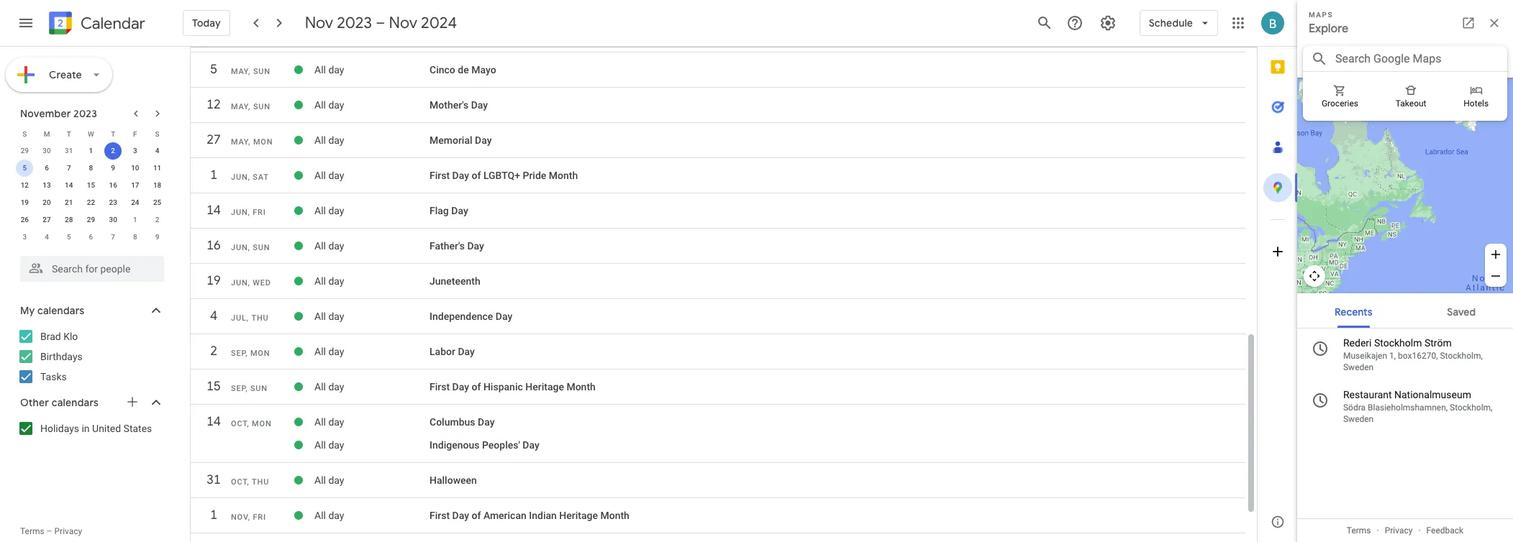 Task type: vqa. For each thing, say whether or not it's contained in the screenshot.


Task type: describe. For each thing, give the bounding box(es) containing it.
brad
[[40, 331, 61, 343]]

14 for columbus
[[206, 414, 220, 430]]

row containing 29
[[14, 142, 168, 160]]

1 vertical spatial 8
[[133, 233, 137, 241]]

nov , fri
[[231, 513, 266, 522]]

10
[[131, 164, 139, 172]]

2 s from the left
[[155, 130, 159, 138]]

memorial
[[430, 135, 473, 146]]

independence day button
[[430, 311, 513, 322]]

main drawer image
[[17, 14, 35, 32]]

12 for 12 link
[[206, 96, 220, 113]]

1 1 row from the top
[[191, 163, 1246, 196]]

terms link
[[20, 527, 44, 537]]

month for 1
[[549, 170, 578, 181]]

support image
[[1066, 14, 1084, 32]]

holidays in united states
[[40, 423, 152, 435]]

may , mon
[[231, 137, 273, 147]]

terms
[[20, 527, 44, 537]]

all day cell for juneteenth
[[314, 270, 430, 293]]

1 vertical spatial row group
[[191, 540, 1246, 543]]

12 link
[[201, 92, 227, 118]]

mon for 2
[[250, 349, 270, 358]]

cinco de mayo button
[[430, 64, 496, 76]]

oct for 14
[[231, 420, 247, 429]]

31 for 'october 31' element
[[65, 147, 73, 155]]

1 t from the left
[[67, 130, 71, 138]]

jun , sun
[[231, 243, 270, 253]]

father's day button
[[430, 240, 484, 252]]

october 29 element
[[16, 142, 33, 160]]

row containing 3
[[14, 229, 168, 246]]

2 row
[[191, 339, 1246, 372]]

side panel section
[[1257, 47, 1298, 543]]

w
[[88, 130, 94, 138]]

15 for 15 element
[[87, 181, 95, 189]]

oct , thu
[[231, 478, 269, 487]]

20
[[43, 199, 51, 207]]

f
[[133, 130, 137, 138]]

20 element
[[38, 194, 55, 212]]

1 down 31 'link' on the left bottom of page
[[210, 507, 217, 524]]

, for flag day
[[248, 208, 250, 217]]

, for mother's day
[[248, 102, 251, 112]]

jun , sat
[[231, 173, 269, 182]]

day for columbus day
[[478, 417, 495, 428]]

all day cell for cinco de mayo
[[314, 58, 430, 81]]

1 horizontal spatial 3
[[133, 147, 137, 155]]

heritage inside 1 row
[[559, 510, 598, 522]]

terms – privacy
[[20, 527, 82, 537]]

labor
[[430, 346, 455, 358]]

1 link for first day of american indian heritage month
[[201, 503, 227, 529]]

0 vertical spatial 9
[[111, 164, 115, 172]]

5 inside cell
[[23, 164, 27, 172]]

juneteenth button
[[430, 276, 481, 287]]

1 down 24 element
[[133, 216, 137, 224]]

day for memorial day
[[475, 135, 492, 146]]

12 for "12" element
[[21, 181, 29, 189]]

halloween button
[[430, 475, 477, 486]]

other calendars
[[20, 397, 99, 409]]

, for labor day
[[245, 349, 248, 358]]

1 s from the left
[[23, 130, 27, 138]]

all day for juneteenth
[[314, 276, 344, 287]]

brad klo
[[40, 331, 78, 343]]

1 horizontal spatial 6
[[89, 233, 93, 241]]

other calendars button
[[3, 391, 178, 415]]

2 1 row from the top
[[191, 503, 1246, 536]]

other
[[20, 397, 49, 409]]

december 9 element
[[149, 229, 166, 246]]

30 element
[[104, 212, 122, 229]]

father's
[[430, 240, 465, 252]]

my
[[20, 304, 35, 317]]

27 row
[[191, 127, 1246, 160]]

cinco de mayo
[[430, 64, 496, 76]]

tasks
[[40, 371, 67, 383]]

11 element
[[149, 160, 166, 177]]

10 element
[[127, 160, 144, 177]]

day for independence day
[[328, 311, 344, 322]]

pride
[[523, 170, 546, 181]]

21 element
[[60, 194, 78, 212]]

settings menu image
[[1099, 14, 1117, 32]]

may , sun for 12
[[231, 102, 271, 112]]

all day cell for columbus day
[[314, 411, 430, 434]]

all for memorial day
[[314, 135, 326, 146]]

4 row
[[191, 304, 1246, 337]]

calendar heading
[[78, 13, 145, 33]]

4 for 4 link
[[210, 308, 217, 325]]

19 element
[[16, 194, 33, 212]]

my calendars button
[[3, 299, 178, 322]]

all day cell for labor day
[[314, 340, 430, 363]]

22
[[87, 199, 95, 207]]

december 7 element
[[104, 229, 122, 246]]

first day of hispanic heritage month
[[430, 381, 596, 393]]

flag
[[430, 205, 449, 217]]

all day cell for indigenous peoples' day
[[314, 434, 430, 457]]

schedule button
[[1140, 6, 1218, 40]]

15 for 15 link
[[206, 379, 220, 395]]

1 down 27 link
[[210, 167, 217, 184]]

27 link
[[201, 127, 227, 153]]

states
[[123, 423, 152, 435]]

30 for the october 30 element
[[43, 147, 51, 155]]

columbus day button
[[430, 417, 495, 428]]

15 element
[[82, 177, 100, 194]]

lgbtq+
[[484, 170, 520, 181]]

my calendars
[[20, 304, 84, 317]]

17
[[131, 181, 139, 189]]

5 link
[[201, 57, 227, 83]]

nov for nov 2023 – nov 2024
[[305, 13, 333, 33]]

all day cell for first day of lgbtq+ pride month
[[314, 164, 430, 187]]

jul
[[231, 314, 247, 323]]

1 14 row from the top
[[191, 198, 1246, 231]]

, for first day of hispanic heritage month
[[245, 384, 248, 394]]

day right peoples'
[[523, 440, 540, 451]]

all day for first day of american indian heritage month
[[314, 510, 344, 522]]

all day cell for first day of hispanic heritage month
[[314, 376, 430, 399]]

all day for first day of lgbtq+ pride month
[[314, 170, 344, 181]]

day for first day of american indian heritage month
[[328, 510, 344, 522]]

of for lgbtq+
[[472, 170, 481, 181]]

jun for 16
[[231, 243, 248, 253]]

, for halloween
[[247, 478, 249, 487]]

all day for memorial day
[[314, 135, 344, 146]]

day for flag day
[[451, 205, 468, 217]]

first for first day of american indian heritage month
[[430, 510, 450, 522]]

october 31 element
[[60, 142, 78, 160]]

united
[[92, 423, 121, 435]]

sun for 12
[[253, 102, 271, 112]]

columbus day
[[430, 417, 495, 428]]

day for labor day
[[458, 346, 475, 358]]

nov 2023 – nov 2024
[[305, 13, 457, 33]]

today
[[192, 17, 221, 30]]

day for independence day
[[496, 311, 513, 322]]

day for cinco de mayo
[[328, 64, 344, 76]]

14 element
[[60, 177, 78, 194]]

sun for 5
[[253, 67, 271, 76]]

of for hispanic
[[472, 381, 481, 393]]

, for juneteenth
[[248, 279, 250, 288]]

mayo
[[472, 64, 496, 76]]

day for columbus day
[[328, 417, 344, 428]]

all day for columbus day
[[314, 417, 344, 428]]

all day for father's day
[[314, 240, 344, 252]]

all day cell for first day of american indian heritage month
[[314, 504, 430, 528]]

privacy
[[54, 527, 82, 537]]

first day of american indian heritage month
[[430, 510, 630, 522]]

29 element
[[82, 212, 100, 229]]

16 for 16 element
[[109, 181, 117, 189]]

2 link
[[201, 339, 227, 365]]

labor day
[[430, 346, 475, 358]]

m
[[44, 130, 50, 138]]

12 row
[[191, 92, 1246, 125]]

first day of lgbtq+ pride month
[[430, 170, 578, 181]]

in
[[82, 423, 90, 435]]

5 cell
[[14, 160, 36, 177]]

0 horizontal spatial 6
[[45, 164, 49, 172]]

all for columbus day
[[314, 417, 326, 428]]

first day of american indian heritage month button
[[430, 510, 630, 522]]

halloween
[[430, 475, 477, 486]]

28
[[65, 216, 73, 224]]

all for halloween
[[314, 475, 326, 486]]

labor day button
[[430, 346, 475, 358]]

all day for cinco de mayo
[[314, 64, 344, 76]]

de
[[458, 64, 469, 76]]

memorial day button
[[430, 135, 492, 146]]

all for juneteenth
[[314, 276, 326, 287]]

all day cell for independence day
[[314, 305, 430, 328]]

0 vertical spatial –
[[376, 13, 385, 33]]

independence day
[[430, 311, 513, 322]]

day for halloween
[[328, 475, 344, 486]]

mother's day button
[[430, 99, 488, 111]]

sep , sun
[[231, 384, 268, 394]]

day for mother's day
[[328, 99, 344, 111]]

schedule
[[1149, 17, 1193, 30]]

jun for 14
[[231, 208, 248, 217]]

29 for 29 element
[[87, 216, 95, 224]]

may for 27
[[231, 137, 248, 147]]

0 horizontal spatial 8
[[89, 164, 93, 172]]

29 for october 29 element
[[21, 147, 29, 155]]

november
[[20, 107, 71, 120]]

16 row
[[191, 233, 1246, 266]]

all for first day of hispanic heritage month
[[314, 381, 326, 393]]

row containing 5
[[14, 160, 168, 177]]

december 8 element
[[127, 229, 144, 246]]

19 for 19 "link"
[[206, 273, 220, 289]]

, for first day of american indian heritage month
[[248, 513, 250, 522]]

december 2 element
[[149, 212, 166, 229]]

24 element
[[127, 194, 144, 212]]

1 horizontal spatial 4
[[155, 147, 159, 155]]

first day of lgbtq+ pride month button
[[430, 170, 578, 181]]

tab list inside "side panel" section
[[1258, 47, 1298, 502]]

21
[[65, 199, 73, 207]]

all for father's day
[[314, 240, 326, 252]]

heritage inside 15 row
[[526, 381, 564, 393]]

indigenous peoples' day
[[430, 440, 540, 451]]

peoples'
[[482, 440, 520, 451]]

Search for people text field
[[29, 256, 155, 282]]

fri for 14
[[253, 208, 266, 217]]

all day for halloween
[[314, 475, 344, 486]]

november 2023 grid
[[14, 125, 168, 246]]

first for first day of hispanic heritage month
[[430, 381, 450, 393]]

add other calendars image
[[125, 395, 140, 409]]

2024
[[421, 13, 457, 33]]

26
[[21, 216, 29, 224]]

13
[[43, 181, 51, 189]]



Task type: locate. For each thing, give the bounding box(es) containing it.
2 vertical spatial first
[[430, 510, 450, 522]]

1 sep from the top
[[231, 349, 245, 358]]

2 horizontal spatial 4
[[210, 308, 217, 325]]

2 row from the top
[[14, 142, 168, 160]]

all day cell inside 19 row
[[314, 270, 430, 293]]

day inside 2 "row"
[[458, 346, 475, 358]]

1 link
[[201, 163, 227, 189], [201, 503, 227, 529]]

4 all day from the top
[[314, 170, 344, 181]]

3 of from the top
[[472, 510, 481, 522]]

12 all day from the top
[[314, 440, 344, 451]]

1 vertical spatial 3
[[23, 233, 27, 241]]

2 vertical spatial of
[[472, 510, 481, 522]]

day inside "4" row
[[496, 311, 513, 322]]

1 vertical spatial 12
[[21, 181, 29, 189]]

0 vertical spatial 15
[[87, 181, 95, 189]]

day right labor
[[458, 346, 475, 358]]

2 1 link from the top
[[201, 503, 227, 529]]

s
[[23, 130, 27, 138], [155, 130, 159, 138]]

12 inside row
[[206, 96, 220, 113]]

all day inside the 16 row
[[314, 240, 344, 252]]

, for memorial day
[[248, 137, 251, 147]]

–
[[376, 13, 385, 33], [47, 527, 52, 537]]

1 vertical spatial 5
[[23, 164, 27, 172]]

day right mother's
[[471, 99, 488, 111]]

22 element
[[82, 194, 100, 212]]

mon up sat
[[253, 137, 273, 147]]

create button
[[6, 58, 112, 92]]

s right 'f'
[[155, 130, 159, 138]]

25 element
[[149, 194, 166, 212]]

may , sun inside 12 row
[[231, 102, 271, 112]]

heritage
[[526, 381, 564, 393], [559, 510, 598, 522]]

day down the memorial day button
[[452, 170, 469, 181]]

day inside "4" row
[[328, 311, 344, 322]]

fri inside 14 row
[[253, 208, 266, 217]]

all for cinco de mayo
[[314, 64, 326, 76]]

2 14 row from the top
[[191, 409, 1246, 443]]

14 link left jun , fri
[[201, 198, 227, 224]]

all for labor day
[[314, 346, 326, 358]]

, down sep , sun
[[247, 420, 249, 429]]

1 vertical spatial 15
[[206, 379, 220, 395]]

3 first from the top
[[430, 510, 450, 522]]

5 down october 29 element
[[23, 164, 27, 172]]

, right 31 'link' on the left bottom of page
[[247, 478, 249, 487]]

day inside 2 "row"
[[328, 346, 344, 358]]

3 all day from the top
[[314, 135, 344, 146]]

1 first from the top
[[430, 170, 450, 181]]

24
[[131, 199, 139, 207]]

1 may , sun from the top
[[231, 67, 271, 76]]

sat
[[253, 173, 269, 182]]

7 all day cell from the top
[[314, 270, 430, 293]]

2 vertical spatial 14
[[206, 414, 220, 430]]

jun , wed
[[231, 279, 271, 288]]

14 inside row group
[[65, 181, 73, 189]]

12 all from the top
[[314, 440, 326, 451]]

14 all day cell from the top
[[314, 504, 430, 528]]

jun inside 1 row
[[231, 173, 248, 182]]

jun inside 14 row
[[231, 208, 248, 217]]

day for first day of hispanic heritage month
[[328, 381, 344, 393]]

all day cell inside "4" row
[[314, 305, 430, 328]]

2 of from the top
[[472, 381, 481, 393]]

3 jun from the top
[[231, 243, 248, 253]]

thu right jul
[[251, 314, 269, 323]]

sep , mon
[[231, 349, 270, 358]]

thu inside "4" row
[[251, 314, 269, 323]]

day inside the 16 row
[[328, 240, 344, 252]]

16 up the 23
[[109, 181, 117, 189]]

10 all from the top
[[314, 381, 326, 393]]

day up indigenous peoples' day
[[478, 417, 495, 428]]

14 row group
[[191, 409, 1246, 463]]

1 vertical spatial 31
[[206, 472, 220, 489]]

fri for 1
[[253, 513, 266, 522]]

sep for 2
[[231, 349, 245, 358]]

0 vertical spatial 30
[[43, 147, 51, 155]]

memorial day
[[430, 135, 492, 146]]

5 for december 5 'element'
[[67, 233, 71, 241]]

october 30 element
[[38, 142, 55, 160]]

1 down w
[[89, 147, 93, 155]]

1 vertical spatial of
[[472, 381, 481, 393]]

6 all day from the top
[[314, 240, 344, 252]]

of left american
[[472, 510, 481, 522]]

of inside 15 row
[[472, 381, 481, 393]]

sun inside 15 row
[[250, 384, 268, 394]]

30
[[43, 147, 51, 155], [109, 216, 117, 224]]

day right the 'flag'
[[451, 205, 468, 217]]

nov for nov , fri
[[231, 513, 248, 522]]

0 vertical spatial may , sun
[[231, 67, 271, 76]]

all day inside 12 row
[[314, 99, 344, 111]]

day
[[328, 64, 344, 76], [328, 99, 344, 111], [328, 135, 344, 146], [328, 170, 344, 181], [328, 205, 344, 217], [328, 240, 344, 252], [328, 276, 344, 287], [328, 311, 344, 322], [328, 346, 344, 358], [328, 381, 344, 393], [328, 417, 344, 428], [328, 440, 344, 451], [328, 475, 344, 486], [328, 510, 344, 522]]

30 down the 23 element
[[109, 216, 117, 224]]

first
[[430, 170, 450, 181], [430, 381, 450, 393], [430, 510, 450, 522]]

, inside 12 row
[[248, 102, 251, 112]]

all inside 12 row
[[314, 99, 326, 111]]

nov inside 1 row
[[231, 513, 248, 522]]

, down oct , thu
[[248, 513, 250, 522]]

all inside 2 "row"
[[314, 346, 326, 358]]

2 may , sun from the top
[[231, 102, 271, 112]]

day inside 12 row
[[328, 99, 344, 111]]

3 down 26 element at left top
[[23, 233, 27, 241]]

mother's
[[430, 99, 469, 111]]

jun inside 19 row
[[231, 279, 248, 288]]

day for juneteenth
[[328, 276, 344, 287]]

0 horizontal spatial 3
[[23, 233, 27, 241]]

all day inside 27 row
[[314, 135, 344, 146]]

0 vertical spatial of
[[472, 170, 481, 181]]

1 horizontal spatial 30
[[109, 216, 117, 224]]

6
[[45, 164, 49, 172], [89, 233, 93, 241]]

1 14 link from the top
[[201, 198, 227, 224]]

, for columbus day
[[247, 420, 249, 429]]

19 link
[[201, 268, 227, 294]]

of
[[472, 170, 481, 181], [472, 381, 481, 393], [472, 510, 481, 522]]

fri down oct , thu
[[253, 513, 266, 522]]

13 all day cell from the top
[[314, 469, 430, 492]]

2 sep from the top
[[231, 384, 245, 394]]

30 down m at the left of page
[[43, 147, 51, 155]]

t up 'october 31' element
[[67, 130, 71, 138]]

2 horizontal spatial 5
[[210, 61, 217, 78]]

1 row down 27 row on the top of the page
[[191, 163, 1246, 196]]

11
[[153, 164, 161, 172]]

, up "may , mon"
[[248, 102, 251, 112]]

1
[[89, 147, 93, 155], [210, 167, 217, 184], [133, 216, 137, 224], [210, 507, 217, 524]]

mon down sep , sun
[[252, 420, 272, 429]]

, for father's day
[[248, 243, 250, 253]]

day inside 19 row
[[328, 276, 344, 287]]

month for 15
[[567, 381, 596, 393]]

19 down 16 link
[[206, 273, 220, 289]]

2023
[[337, 13, 372, 33], [73, 107, 97, 120]]

19 inside row group
[[21, 199, 29, 207]]

calendars for my calendars
[[37, 304, 84, 317]]

cinco
[[430, 64, 455, 76]]

1 vertical spatial 16
[[206, 237, 220, 254]]

15 link
[[201, 374, 227, 400]]

, for independence day
[[247, 314, 249, 323]]

15 inside row
[[206, 379, 220, 395]]

12 down the '5' cell
[[21, 181, 29, 189]]

4 all day cell from the top
[[314, 164, 430, 187]]

9 all from the top
[[314, 346, 326, 358]]

all day inside 5 'row'
[[314, 64, 344, 76]]

15 up 22
[[87, 181, 95, 189]]

2 vertical spatial 2
[[210, 343, 217, 360]]

day inside 31 row
[[328, 475, 344, 486]]

my calendars list
[[3, 325, 178, 389]]

19 for 19 element
[[21, 199, 29, 207]]

31 row
[[191, 468, 1246, 501]]

day right father's
[[467, 240, 484, 252]]

1 vertical spatial –
[[47, 527, 52, 537]]

1 vertical spatial 27
[[43, 216, 51, 224]]

may inside 12 row
[[231, 102, 248, 112]]

7 day from the top
[[328, 276, 344, 287]]

day inside 15 row
[[452, 381, 469, 393]]

0 horizontal spatial 30
[[43, 147, 51, 155]]

, inside "4" row
[[247, 314, 249, 323]]

all day cell for halloween
[[314, 469, 430, 492]]

1 vertical spatial month
[[567, 381, 596, 393]]

oct , mon
[[231, 420, 272, 429]]

0 horizontal spatial 7
[[67, 164, 71, 172]]

9 day from the top
[[328, 346, 344, 358]]

5 row
[[191, 57, 1246, 90]]

american
[[484, 510, 527, 522]]

create
[[49, 68, 82, 81]]

8 all day from the top
[[314, 311, 344, 322]]

7 all day from the top
[[314, 276, 344, 287]]

day inside the 16 row
[[467, 240, 484, 252]]

all day inside 2 "row"
[[314, 346, 344, 358]]

may for 12
[[231, 102, 248, 112]]

birthdays
[[40, 351, 83, 363]]

jun inside the 16 row
[[231, 243, 248, 253]]

sep right 15 link
[[231, 384, 245, 394]]

, inside 31 row
[[247, 478, 249, 487]]

may right 12 link
[[231, 102, 248, 112]]

0 vertical spatial heritage
[[526, 381, 564, 393]]

day for father's day
[[328, 240, 344, 252]]

14 all from the top
[[314, 510, 326, 522]]

all inside 5 'row'
[[314, 64, 326, 76]]

16 up 19 "link"
[[206, 237, 220, 254]]

1 of from the top
[[472, 170, 481, 181]]

1 vertical spatial 2023
[[73, 107, 97, 120]]

december 4 element
[[38, 229, 55, 246]]

6 down 29 element
[[89, 233, 93, 241]]

31 right the october 30 element
[[65, 147, 73, 155]]

s up october 29 element
[[23, 130, 27, 138]]

indigenous
[[430, 440, 480, 451]]

30 for 30 'element'
[[109, 216, 117, 224]]

8 down december 1 element
[[133, 233, 137, 241]]

jun down the jun , sat
[[231, 208, 248, 217]]

2 vertical spatial 4
[[210, 308, 217, 325]]

day inside 27 row
[[475, 135, 492, 146]]

7 down 30 'element'
[[111, 233, 115, 241]]

15
[[87, 181, 95, 189], [206, 379, 220, 395]]

1 horizontal spatial 2
[[155, 216, 159, 224]]

12 all day cell from the top
[[314, 434, 430, 457]]

0 horizontal spatial 2
[[111, 147, 115, 155]]

2 jun from the top
[[231, 208, 248, 217]]

0 horizontal spatial row group
[[14, 142, 168, 246]]

1 all day from the top
[[314, 64, 344, 76]]

2, today element
[[104, 142, 122, 160]]

2 for 2 link
[[210, 343, 217, 360]]

2 horizontal spatial nov
[[389, 13, 417, 33]]

2 inside "row"
[[210, 343, 217, 360]]

of left lgbtq+
[[472, 170, 481, 181]]

0 vertical spatial may
[[231, 67, 248, 76]]

day up the columbus day button
[[452, 381, 469, 393]]

jul , thu
[[231, 314, 269, 323]]

all day for labor day
[[314, 346, 344, 358]]

may inside 27 row
[[231, 137, 248, 147]]

19 inside "link"
[[206, 273, 220, 289]]

7 all from the top
[[314, 276, 326, 287]]

18
[[153, 181, 161, 189]]

1 horizontal spatial s
[[155, 130, 159, 138]]

, left sat
[[248, 173, 250, 182]]

heritage right hispanic
[[526, 381, 564, 393]]

1 vertical spatial oct
[[231, 478, 247, 487]]

1 horizontal spatial –
[[376, 13, 385, 33]]

all day for first day of hispanic heritage month
[[314, 381, 344, 393]]

, down the jun , sat
[[248, 208, 250, 217]]

sun up wed
[[253, 243, 270, 253]]

, inside the 16 row
[[248, 243, 250, 253]]

indigenous peoples' day button
[[430, 440, 540, 451]]

sun up oct , mon
[[250, 384, 268, 394]]

may , sun right the 5 link
[[231, 67, 271, 76]]

jun , fri
[[231, 208, 266, 217]]

all day cell inside the 16 row
[[314, 235, 430, 258]]

day inside 27 row
[[328, 135, 344, 146]]

0 vertical spatial 19
[[21, 199, 29, 207]]

0 horizontal spatial 27
[[43, 216, 51, 224]]

mon inside 27 row
[[253, 137, 273, 147]]

0 horizontal spatial –
[[47, 527, 52, 537]]

0 vertical spatial 14 link
[[201, 198, 227, 224]]

4 jun from the top
[[231, 279, 248, 288]]

14 link inside row group
[[201, 409, 227, 435]]

jun for 1
[[231, 173, 248, 182]]

fri
[[253, 208, 266, 217], [253, 513, 266, 522]]

16 link
[[201, 233, 227, 259]]

1 horizontal spatial 15
[[206, 379, 220, 395]]

0 vertical spatial 5
[[210, 61, 217, 78]]

28 element
[[60, 212, 78, 229]]

1 horizontal spatial 31
[[206, 472, 220, 489]]

all day cell inside 15 row
[[314, 376, 430, 399]]

all day cell inside 12 row
[[314, 94, 430, 117]]

flag day
[[430, 205, 468, 217]]

0 horizontal spatial nov
[[231, 513, 248, 522]]

may right the 5 link
[[231, 67, 248, 76]]

1 vertical spatial fri
[[253, 513, 266, 522]]

7 row from the top
[[14, 229, 168, 246]]

all day cell for flag day
[[314, 199, 430, 222]]

5 inside 'element'
[[67, 233, 71, 241]]

all inside 19 row
[[314, 276, 326, 287]]

26 element
[[16, 212, 33, 229]]

day for memorial day
[[328, 135, 344, 146]]

2
[[111, 147, 115, 155], [155, 216, 159, 224], [210, 343, 217, 360]]

fri inside 1 row
[[253, 513, 266, 522]]

2 t from the left
[[111, 130, 115, 138]]

27 down 12 link
[[206, 132, 220, 148]]

27 inside row
[[206, 132, 220, 148]]

4 up 11
[[155, 147, 159, 155]]

3 all from the top
[[314, 135, 326, 146]]

all day cell for memorial day
[[314, 129, 430, 152]]

0 vertical spatial 2
[[111, 147, 115, 155]]

, for first day of lgbtq+ pride month
[[248, 173, 250, 182]]

4 left jul
[[210, 308, 217, 325]]

23 element
[[104, 194, 122, 212]]

may , sun
[[231, 67, 271, 76], [231, 102, 271, 112]]

– right terms link
[[47, 527, 52, 537]]

calendars up in
[[52, 397, 99, 409]]

thu inside 31 row
[[252, 478, 269, 487]]

day for first day of american indian heritage month
[[452, 510, 469, 522]]

1 vertical spatial 19
[[206, 273, 220, 289]]

1 day from the top
[[328, 64, 344, 76]]

None search field
[[0, 250, 178, 282]]

may for 5
[[231, 67, 248, 76]]

december 3 element
[[16, 229, 33, 246]]

16 inside november 2023 grid
[[109, 181, 117, 189]]

1 vertical spatial 7
[[111, 233, 115, 241]]

9 down december 2 element
[[155, 233, 159, 241]]

3 inside the december 3 element
[[23, 233, 27, 241]]

4 row from the top
[[14, 177, 168, 194]]

– left 2024
[[376, 13, 385, 33]]

2 cell
[[102, 142, 124, 160]]

all inside "4" row
[[314, 311, 326, 322]]

thu
[[251, 314, 269, 323], [252, 478, 269, 487]]

heritage right indian
[[559, 510, 598, 522]]

sep inside 15 row
[[231, 384, 245, 394]]

mon inside 2 "row"
[[250, 349, 270, 358]]

16 element
[[104, 177, 122, 194]]

2 vertical spatial 5
[[67, 233, 71, 241]]

all day cell inside 27 row
[[314, 129, 430, 152]]

7 down 'october 31' element
[[67, 164, 71, 172]]

flag day button
[[430, 205, 468, 217]]

first down the halloween
[[430, 510, 450, 522]]

first up the 'flag'
[[430, 170, 450, 181]]

5 all day from the top
[[314, 205, 344, 217]]

29 down 22 'element'
[[87, 216, 95, 224]]

2 all day cell from the top
[[314, 94, 430, 117]]

3 row from the top
[[14, 160, 168, 177]]

13 all day from the top
[[314, 475, 344, 486]]

t
[[67, 130, 71, 138], [111, 130, 115, 138]]

all day inside 15 row
[[314, 381, 344, 393]]

, inside 27 row
[[248, 137, 251, 147]]

row group
[[14, 142, 168, 246], [191, 540, 1246, 543]]

0 vertical spatial 8
[[89, 164, 93, 172]]

fri down sat
[[253, 208, 266, 217]]

day for flag day
[[328, 205, 344, 217]]

all for mother's day
[[314, 99, 326, 111]]

12
[[206, 96, 220, 113], [21, 181, 29, 189]]

day for first day of lgbtq+ pride month
[[328, 170, 344, 181]]

5 inside 'row'
[[210, 61, 217, 78]]

oct right 31 'link' on the left bottom of page
[[231, 478, 247, 487]]

1 all day cell from the top
[[314, 58, 430, 81]]

klo
[[63, 331, 78, 343]]

first inside 15 row
[[430, 381, 450, 393]]

1 horizontal spatial 8
[[133, 233, 137, 241]]

may , sun up "may , mon"
[[231, 102, 271, 112]]

1 vertical spatial heritage
[[559, 510, 598, 522]]

day for first day of lgbtq+ pride month
[[452, 170, 469, 181]]

1 horizontal spatial 27
[[206, 132, 220, 148]]

row containing 26
[[14, 212, 168, 229]]

all day for flag day
[[314, 205, 344, 217]]

all day for independence day
[[314, 311, 344, 322]]

31 inside row group
[[65, 147, 73, 155]]

0 vertical spatial 1 link
[[201, 163, 227, 189]]

sun up "may , mon"
[[253, 102, 271, 112]]

2023 for november
[[73, 107, 97, 120]]

row group containing 29
[[14, 142, 168, 246]]

14 link for columbus
[[201, 409, 227, 435]]

oct inside 14 row
[[231, 420, 247, 429]]

sun for 16
[[253, 243, 270, 253]]

31 inside 'link'
[[206, 472, 220, 489]]

11 all from the top
[[314, 417, 326, 428]]

, inside 19 row
[[248, 279, 250, 288]]

first day of hispanic heritage month button
[[430, 381, 596, 393]]

19
[[21, 199, 29, 207], [206, 273, 220, 289]]

day inside 5 'row'
[[328, 64, 344, 76]]

december 6 element
[[82, 229, 100, 246]]

1 row
[[191, 163, 1246, 196], [191, 503, 1246, 536]]

0 vertical spatial month
[[549, 170, 578, 181]]

, for cinco de mayo
[[248, 67, 251, 76]]

11 day from the top
[[328, 417, 344, 428]]

all inside 27 row
[[314, 135, 326, 146]]

all day for indigenous peoples' day
[[314, 440, 344, 451]]

oct for 31
[[231, 478, 247, 487]]

all day cell inside 31 row
[[314, 469, 430, 492]]

may , sun inside 5 'row'
[[231, 67, 271, 76]]

6 row from the top
[[14, 212, 168, 229]]

0 vertical spatial 29
[[21, 147, 29, 155]]

27 element
[[38, 212, 55, 229]]

10 all day cell from the top
[[314, 376, 430, 399]]

december 5 element
[[60, 229, 78, 246]]

jun
[[231, 173, 248, 182], [231, 208, 248, 217], [231, 243, 248, 253], [231, 279, 248, 288]]

14 inside row group
[[206, 414, 220, 430]]

sep
[[231, 349, 245, 358], [231, 384, 245, 394]]

row containing 19
[[14, 194, 168, 212]]

all day cell inside 5 'row'
[[314, 58, 430, 81]]

december 1 element
[[127, 212, 144, 229]]

5 down 28 element
[[67, 233, 71, 241]]

2 for 2, today element
[[111, 147, 115, 155]]

15 row
[[191, 374, 1246, 407]]

9 all day cell from the top
[[314, 340, 430, 363]]

0 horizontal spatial s
[[23, 130, 27, 138]]

1 vertical spatial 14
[[206, 202, 220, 219]]

day inside 15 row
[[328, 381, 344, 393]]

, right 4 link
[[247, 314, 249, 323]]

19 row
[[191, 268, 1246, 302]]

0 vertical spatial 16
[[109, 181, 117, 189]]

14 up 21
[[65, 181, 73, 189]]

9
[[111, 164, 115, 172], [155, 233, 159, 241]]

calendar element
[[46, 9, 145, 40]]

2 for december 2 element
[[155, 216, 159, 224]]

1 jun from the top
[[231, 173, 248, 182]]

mother's day
[[430, 99, 488, 111]]

1 vertical spatial may
[[231, 102, 248, 112]]

4 down "27" element
[[45, 233, 49, 241]]

6 down the october 30 element
[[45, 164, 49, 172]]

12 inside row
[[21, 181, 29, 189]]

0 horizontal spatial 29
[[21, 147, 29, 155]]

1 row down 31 row
[[191, 503, 1246, 536]]

all inside the 16 row
[[314, 240, 326, 252]]

14 down 15 link
[[206, 414, 220, 430]]

, right the 5 link
[[248, 67, 251, 76]]

mon
[[253, 137, 273, 147], [250, 349, 270, 358], [252, 420, 272, 429]]

1 horizontal spatial 9
[[155, 233, 159, 241]]

holidays
[[40, 423, 79, 435]]

all for flag day
[[314, 205, 326, 217]]

4 inside row
[[210, 308, 217, 325]]

1 horizontal spatial 2023
[[337, 13, 372, 33]]

12 down the 5 link
[[206, 96, 220, 113]]

day
[[471, 99, 488, 111], [475, 135, 492, 146], [452, 170, 469, 181], [451, 205, 468, 217], [467, 240, 484, 252], [496, 311, 513, 322], [458, 346, 475, 358], [452, 381, 469, 393], [478, 417, 495, 428], [523, 440, 540, 451], [452, 510, 469, 522]]

14 link down 15 link
[[201, 409, 227, 435]]

sun right the 5 link
[[253, 67, 271, 76]]

may inside 5 'row'
[[231, 67, 248, 76]]

6 day from the top
[[328, 240, 344, 252]]

1 horizontal spatial t
[[111, 130, 115, 138]]

father's day
[[430, 240, 484, 252]]

row containing 12
[[14, 177, 168, 194]]

2 all from the top
[[314, 99, 326, 111]]

1 vertical spatial thu
[[252, 478, 269, 487]]

0 vertical spatial 27
[[206, 132, 220, 148]]

1 vertical spatial mon
[[250, 349, 270, 358]]

0 horizontal spatial 16
[[109, 181, 117, 189]]

all day cell for father's day
[[314, 235, 430, 258]]

all
[[314, 64, 326, 76], [314, 99, 326, 111], [314, 135, 326, 146], [314, 170, 326, 181], [314, 205, 326, 217], [314, 240, 326, 252], [314, 276, 326, 287], [314, 311, 326, 322], [314, 346, 326, 358], [314, 381, 326, 393], [314, 417, 326, 428], [314, 440, 326, 451], [314, 475, 326, 486], [314, 510, 326, 522]]

sun
[[253, 67, 271, 76], [253, 102, 271, 112], [253, 243, 270, 253], [250, 384, 268, 394]]

oct inside 31 row
[[231, 478, 247, 487]]

, inside 15 row
[[245, 384, 248, 394]]

sep inside 2 "row"
[[231, 349, 245, 358]]

mon for 14
[[252, 420, 272, 429]]

november 2023
[[20, 107, 97, 120]]

5 day from the top
[[328, 205, 344, 217]]

0 vertical spatial thu
[[251, 314, 269, 323]]

0 vertical spatial fri
[[253, 208, 266, 217]]

11 all day cell from the top
[[314, 411, 430, 434]]

jun left sat
[[231, 173, 248, 182]]

tab list
[[1258, 47, 1298, 502]]

0 horizontal spatial 2023
[[73, 107, 97, 120]]

calendar
[[81, 13, 145, 33]]

2 day from the top
[[328, 99, 344, 111]]

all inside 31 row
[[314, 475, 326, 486]]

may , sun for 5
[[231, 67, 271, 76]]

all for first day of american indian heritage month
[[314, 510, 326, 522]]

3 all day cell from the top
[[314, 129, 430, 152]]

indian
[[529, 510, 557, 522]]

4 for the 'december 4' element
[[45, 233, 49, 241]]

3 down 'f'
[[133, 147, 137, 155]]

14 all day from the top
[[314, 510, 344, 522]]

1 horizontal spatial nov
[[305, 13, 333, 33]]

1 horizontal spatial 12
[[206, 96, 220, 113]]

sun inside 12 row
[[253, 102, 271, 112]]

31 link
[[201, 468, 227, 494]]

all day for mother's day
[[314, 99, 344, 111]]

mon for 27
[[253, 137, 273, 147]]

13 all from the top
[[314, 475, 326, 486]]

14 day from the top
[[328, 510, 344, 522]]

of left hispanic
[[472, 381, 481, 393]]

0 vertical spatial 1 row
[[191, 163, 1246, 196]]

2 14 link from the top
[[201, 409, 227, 435]]

, left wed
[[248, 279, 250, 288]]

jun left wed
[[231, 279, 248, 288]]

16 inside row
[[206, 237, 220, 254]]

2 first from the top
[[430, 381, 450, 393]]

day right independence
[[496, 311, 513, 322]]

2 inside cell
[[111, 147, 115, 155]]

columbus
[[430, 417, 475, 428]]

7
[[67, 164, 71, 172], [111, 233, 115, 241]]

5 up 12 link
[[210, 61, 217, 78]]

2 may from the top
[[231, 102, 248, 112]]

15 inside november 2023 grid
[[87, 181, 95, 189]]

1 vertical spatial 30
[[109, 216, 117, 224]]

2 oct from the top
[[231, 478, 247, 487]]

0 vertical spatial 31
[[65, 147, 73, 155]]

18 element
[[149, 177, 166, 194]]

10 day from the top
[[328, 381, 344, 393]]

1 vertical spatial 4
[[45, 233, 49, 241]]

row
[[14, 125, 168, 142], [14, 142, 168, 160], [14, 160, 168, 177], [14, 177, 168, 194], [14, 194, 168, 212], [14, 212, 168, 229], [14, 229, 168, 246]]

29
[[21, 147, 29, 155], [87, 216, 95, 224]]

day for first day of hispanic heritage month
[[452, 381, 469, 393]]

8 all from the top
[[314, 311, 326, 322]]

all day cell
[[314, 58, 430, 81], [314, 94, 430, 117], [314, 129, 430, 152], [314, 164, 430, 187], [314, 199, 430, 222], [314, 235, 430, 258], [314, 270, 430, 293], [314, 305, 430, 328], [314, 340, 430, 363], [314, 376, 430, 399], [314, 411, 430, 434], [314, 434, 430, 457], [314, 469, 430, 492], [314, 504, 430, 528]]

1 horizontal spatial 5
[[67, 233, 71, 241]]

mon down "jul , thu"
[[250, 349, 270, 358]]

0 vertical spatial 12
[[206, 96, 220, 113]]

0 vertical spatial 2023
[[337, 13, 372, 33]]

1 link down 27 link
[[201, 163, 227, 189]]

0 vertical spatial 4
[[155, 147, 159, 155]]

0 horizontal spatial 5
[[23, 164, 27, 172]]

25
[[153, 199, 161, 207]]

day for labor day
[[328, 346, 344, 358]]

8 up 15 element
[[89, 164, 93, 172]]

2 vertical spatial month
[[600, 510, 630, 522]]

11 all day from the top
[[314, 417, 344, 428]]

calendars for other calendars
[[52, 397, 99, 409]]

, inside 5 'row'
[[248, 67, 251, 76]]

1 1 link from the top
[[201, 163, 227, 189]]

12 element
[[16, 177, 33, 194]]

2 all day from the top
[[314, 99, 344, 111]]

all inside 15 row
[[314, 381, 326, 393]]

t up 2 cell
[[111, 130, 115, 138]]

1 vertical spatial sep
[[231, 384, 245, 394]]

14 row up the 16 row on the top
[[191, 198, 1246, 231]]

may right 27 link
[[231, 137, 248, 147]]

1 vertical spatial calendars
[[52, 397, 99, 409]]

4 day from the top
[[328, 170, 344, 181]]

sun inside 5 'row'
[[253, 67, 271, 76]]

first down labor
[[430, 381, 450, 393]]

0 horizontal spatial 15
[[87, 181, 95, 189]]

5 all from the top
[[314, 205, 326, 217]]

0 horizontal spatial 9
[[111, 164, 115, 172]]

nov
[[305, 13, 333, 33], [389, 13, 417, 33], [231, 513, 248, 522]]

day for mother's day
[[471, 99, 488, 111]]

27 inside row group
[[43, 216, 51, 224]]

3 day from the top
[[328, 135, 344, 146]]

sep for 15
[[231, 384, 245, 394]]

6 all day cell from the top
[[314, 235, 430, 258]]

all day inside 19 row
[[314, 276, 344, 287]]

10 all day from the top
[[314, 381, 344, 393]]

15 down 2 link
[[206, 379, 220, 395]]

thu for 31
[[252, 478, 269, 487]]

14 for flag
[[206, 202, 220, 219]]

0 horizontal spatial 31
[[65, 147, 73, 155]]

oct down sep , sun
[[231, 420, 247, 429]]

27 for 27 link
[[206, 132, 220, 148]]

9 inside december 9 element
[[155, 233, 159, 241]]

jun for 19
[[231, 279, 248, 288]]

1 all from the top
[[314, 64, 326, 76]]

sun for 15
[[250, 384, 268, 394]]

1 may from the top
[[231, 67, 248, 76]]

first for first day of lgbtq+ pride month
[[430, 170, 450, 181]]

1 vertical spatial 29
[[87, 216, 95, 224]]

0 vertical spatial row group
[[14, 142, 168, 246]]

13 element
[[38, 177, 55, 194]]

2 fri from the top
[[253, 513, 266, 522]]

5 row from the top
[[14, 194, 168, 212]]

1 oct from the top
[[231, 420, 247, 429]]

31
[[65, 147, 73, 155], [206, 472, 220, 489]]

independence
[[430, 311, 493, 322]]

27 for "27" element
[[43, 216, 51, 224]]

, down jun , fri
[[248, 243, 250, 253]]

0 vertical spatial mon
[[253, 137, 273, 147]]

thu for 4
[[251, 314, 269, 323]]

27 down 20 element
[[43, 216, 51, 224]]

1 horizontal spatial row group
[[191, 540, 1246, 543]]

1 fri from the top
[[253, 208, 266, 217]]

23
[[109, 199, 117, 207]]

12 day from the top
[[328, 440, 344, 451]]

5 all day cell from the top
[[314, 199, 430, 222]]

5
[[210, 61, 217, 78], [23, 164, 27, 172], [67, 233, 71, 241]]

8 all day cell from the top
[[314, 305, 430, 328]]

month
[[549, 170, 578, 181], [567, 381, 596, 393], [600, 510, 630, 522]]

6 all from the top
[[314, 240, 326, 252]]

14 row
[[191, 198, 1246, 231], [191, 409, 1246, 443]]

jun right 16 link
[[231, 243, 248, 253]]

mon inside 14 row
[[252, 420, 272, 429]]

day right memorial
[[475, 135, 492, 146]]

3 may from the top
[[231, 137, 248, 147]]

17 element
[[127, 177, 144, 194]]

1 horizontal spatial 29
[[87, 216, 95, 224]]

13 day from the top
[[328, 475, 344, 486]]

, up the jun , sat
[[248, 137, 251, 147]]

row containing s
[[14, 125, 168, 142]]

1 horizontal spatial 7
[[111, 233, 115, 241]]

4 all from the top
[[314, 170, 326, 181]]

8 day from the top
[[328, 311, 344, 322]]

1 horizontal spatial 19
[[206, 273, 220, 289]]

day for father's day
[[467, 240, 484, 252]]

2 horizontal spatial 2
[[210, 343, 217, 360]]

29 up the '5' cell
[[21, 147, 29, 155]]

9 down 2, today element
[[111, 164, 115, 172]]

day inside 12 row
[[471, 99, 488, 111]]

9 all day from the top
[[314, 346, 344, 358]]

, inside 14 row group
[[247, 420, 249, 429]]

all day cell inside 2 "row"
[[314, 340, 430, 363]]

1 row from the top
[[14, 125, 168, 142]]



